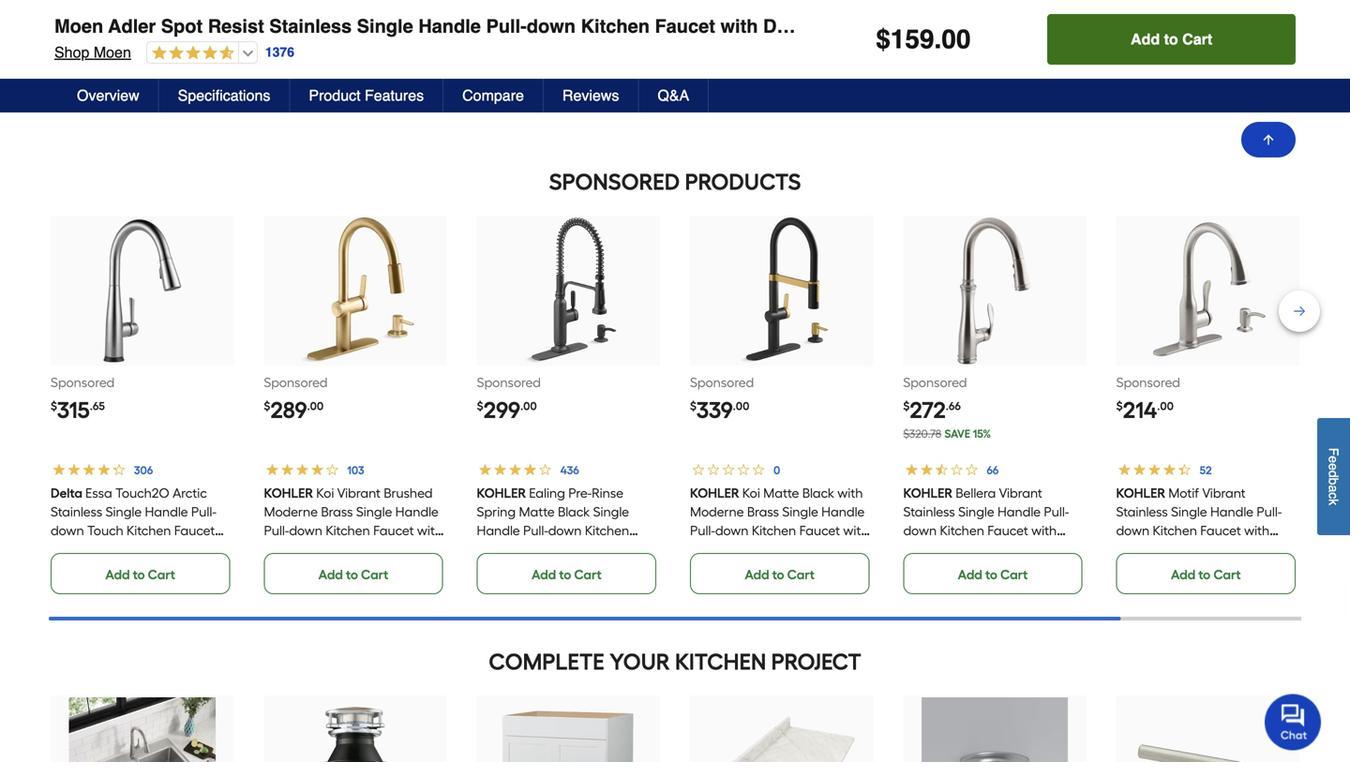 Task type: describe. For each thing, give the bounding box(es) containing it.
add to cart inside 272 list item
[[958, 567, 1028, 583]]

add to cart link for 339
[[690, 553, 869, 595]]

add to cart for 289
[[318, 567, 388, 583]]

with inside ealing pre-rinse spring matte black single handle pull-down kitchen faucet with deck plate and soap dispenser included
[[521, 542, 546, 558]]

delta essa touch2o arctic stainless single handle pull-down touch kitchen faucet with deck plate image
[[69, 218, 215, 364]]

compare button
[[444, 79, 544, 113]]

motif vibrant stainless single handle pull- down kitchen faucet with deck plate and soap dispenser included
[[1116, 485, 1282, 576]]

.66
[[946, 400, 961, 413]]

315
[[57, 397, 90, 424]]

down inside motif vibrant stainless single handle pull- down kitchen faucet with deck plate and soap dispenser included
[[1116, 523, 1150, 539]]

plate inside koi matte black with moderne brass single handle pull-down kitchen faucet with deck plate and soap dispenser included
[[723, 542, 753, 558]]

add inside button
[[1131, 30, 1160, 48]]

project source 2-light 13-in satin nickel led flush mount light (2-pack) image
[[922, 698, 1068, 762]]

specifications
[[178, 87, 270, 104]]

essa
[[85, 485, 112, 501]]

vt dimensions formica 72-in x 25.25-in x 3.75-in carrara bianco- 6696-43 straight laminate countertop with integrated backsplash image
[[708, 698, 855, 762]]

dispenser inside ealing pre-rinse spring matte black single handle pull-down kitchen faucet with deck plate and soap dispenser included
[[511, 560, 570, 576]]

delta
[[51, 485, 82, 501]]

pull- inside essa touch2o arctic stainless single handle pull- down touch kitchen faucet with deck plate
[[191, 504, 216, 520]]

bellera
[[955, 485, 996, 501]]

with inside essa touch2o arctic stainless single handle pull- down touch kitchen faucet with deck plate
[[51, 542, 76, 558]]

plus image
[[615, 16, 630, 31]]

$ for 214
[[1116, 400, 1123, 413]]

kitchen inside motif vibrant stainless single handle pull- down kitchen faucet with deck plate and soap dispenser included
[[1153, 523, 1197, 539]]

rinse
[[592, 485, 624, 501]]

handle inside essa touch2o arctic stainless single handle pull- down touch kitchen faucet with deck plate
[[145, 504, 188, 520]]

$ for 159
[[876, 24, 890, 54]]

vibrant for 289
[[337, 485, 380, 501]]

kitchen inside ealing pre-rinse spring matte black single handle pull-down kitchen faucet with deck plate and soap dispenser included
[[585, 523, 629, 539]]

show 10 more
[[634, 15, 735, 32]]

339
[[697, 397, 733, 424]]

spot
[[161, 15, 203, 37]]

down inside koi vibrant brushed moderne brass single handle pull-down kitchen faucet with deck plate and soap dispenser included
[[289, 523, 322, 539]]

handle inside koi matte black with moderne brass single handle pull-down kitchen faucet with deck plate and soap dispenser included
[[821, 504, 865, 520]]

koi for 289
[[316, 485, 334, 501]]

moderne inside koi vibrant brushed moderne brass single handle pull-down kitchen faucet with deck plate and soap dispenser included
[[264, 504, 318, 520]]

to inside button
[[1164, 30, 1178, 48]]

15%
[[973, 427, 991, 441]]

cart for 339
[[787, 567, 815, 583]]

10
[[679, 15, 695, 32]]

and inside koi matte black with moderne brass single handle pull-down kitchen faucet with deck plate and soap dispenser included
[[756, 542, 780, 558]]

to for 214
[[1198, 567, 1211, 583]]

spring
[[477, 504, 516, 520]]

$320.78
[[903, 427, 942, 441]]

stainless inside essa touch2o arctic stainless single handle pull- down touch kitchen faucet with deck plate
[[51, 504, 102, 520]]

sponsored for 289
[[264, 375, 328, 391]]

deck inside ealing pre-rinse spring matte black single handle pull-down kitchen faucet with deck plate and soap dispenser included
[[549, 542, 579, 558]]

resist
[[208, 15, 264, 37]]

214 list item
[[1116, 216, 1299, 595]]

vibrant for 214
[[1202, 485, 1246, 501]]

add to cart inside button
[[1131, 30, 1212, 48]]

moen adler spot resist stainless single handle pull-down kitchen faucet with deck plate
[[54, 15, 858, 37]]

dispenser inside motif vibrant stainless single handle pull- down kitchen faucet with deck plate and soap dispenser included
[[1116, 560, 1175, 576]]

faucet inside koi vibrant brushed moderne brass single handle pull-down kitchen faucet with deck plate and soap dispenser included
[[373, 523, 414, 539]]

$ 315 .65
[[51, 397, 105, 424]]

plate inside bellera vibrant stainless single handle pull- down kitchen faucet with deck plate
[[936, 542, 966, 558]]

arrow up image
[[1261, 132, 1276, 147]]

cart inside button
[[1182, 30, 1212, 48]]

b
[[1326, 478, 1341, 485]]

handle inside koi vibrant brushed moderne brass single handle pull-down kitchen faucet with deck plate and soap dispenser included
[[395, 504, 438, 520]]

matte inside koi matte black with moderne brass single handle pull-down kitchen faucet with deck plate and soap dispenser included
[[763, 485, 799, 501]]

kohler koi matte black with moderne brass single handle pull-down kitchen faucet with deck plate and soap dispenser included image
[[708, 218, 855, 364]]

and inside ealing pre-rinse spring matte black single handle pull-down kitchen faucet with deck plate and soap dispenser included
[[615, 542, 640, 558]]

add for 299
[[532, 567, 556, 583]]

soap inside koi vibrant brushed moderne brass single handle pull-down kitchen faucet with deck plate and soap dispenser included
[[357, 542, 388, 558]]

specifications button
[[159, 79, 290, 113]]

deck inside koi matte black with moderne brass single handle pull-down kitchen faucet with deck plate and soap dispenser included
[[690, 542, 720, 558]]

kohler for 214
[[1116, 485, 1166, 501]]

single inside koi vibrant brushed moderne brass single handle pull-down kitchen faucet with deck plate and soap dispenser included
[[356, 504, 392, 520]]

.65
[[90, 400, 105, 413]]

reviews button
[[544, 79, 639, 113]]

with inside koi vibrant brushed moderne brass single handle pull-down kitchen faucet with deck plate and soap dispenser included
[[417, 523, 442, 539]]

2 e from the top
[[1326, 463, 1341, 470]]

diamond now arcadia 36-in w x 35-in h x 23.75-in d white sink base fully assembled cabinet (recessed panel shaker door style) image
[[495, 698, 642, 762]]

down inside essa touch2o arctic stainless single handle pull- down touch kitchen faucet with deck plate
[[51, 523, 84, 539]]

black inside koi matte black with moderne brass single handle pull-down kitchen faucet with deck plate and soap dispenser included
[[802, 485, 834, 501]]

pull- inside koi vibrant brushed moderne brass single handle pull-down kitchen faucet with deck plate and soap dispenser included
[[264, 523, 289, 539]]

features
[[365, 87, 424, 104]]

and inside motif vibrant stainless single handle pull- down kitchen faucet with deck plate and soap dispenser included
[[1182, 542, 1206, 558]]

down inside bellera vibrant stainless single handle pull- down kitchen faucet with deck plate
[[903, 523, 937, 539]]

down inside koi matte black with moderne brass single handle pull-down kitchen faucet with deck plate and soap dispenser included
[[715, 523, 749, 539]]

product features button
[[290, 79, 444, 113]]

essa touch2o arctic stainless single handle pull- down touch kitchen faucet with deck plate
[[51, 485, 216, 558]]

black inside ealing pre-rinse spring matte black single handle pull-down kitchen faucet with deck plate and soap dispenser included
[[558, 504, 590, 520]]

faucet inside bellera vibrant stainless single handle pull- down kitchen faucet with deck plate
[[987, 523, 1028, 539]]

dispenser inside koi matte black with moderne brass single handle pull-down kitchen faucet with deck plate and soap dispenser included
[[690, 560, 749, 576]]

1 vertical spatial moen
[[94, 44, 131, 61]]

reviews
[[562, 87, 619, 104]]

complete your kitchen project
[[489, 648, 861, 676]]

f e e d b a c k button
[[1317, 418, 1350, 535]]

complete
[[489, 648, 605, 676]]

sponsored inside the southdeep products heading
[[549, 168, 680, 196]]

pull- inside bellera vibrant stainless single handle pull- down kitchen faucet with deck plate
[[1044, 504, 1069, 520]]

ealing
[[529, 485, 565, 501]]

add to cart link for 214
[[1116, 553, 1296, 595]]

kohler for 339
[[690, 485, 739, 501]]

faucet inside koi matte black with moderne brass single handle pull-down kitchen faucet with deck plate and soap dispenser included
[[799, 523, 840, 539]]

ealing pre-rinse spring matte black single handle pull-down kitchen faucet with deck plate and soap dispenser included
[[477, 485, 640, 576]]

single inside ealing pre-rinse spring matte black single handle pull-down kitchen faucet with deck plate and soap dispenser included
[[593, 504, 629, 520]]

products
[[685, 168, 801, 196]]

with inside bellera vibrant stainless single handle pull- down kitchen faucet with deck plate
[[1031, 523, 1057, 539]]

1 e from the top
[[1326, 456, 1341, 463]]

to for 299
[[559, 567, 571, 583]]

brushed
[[384, 485, 433, 501]]

pull- inside ealing pre-rinse spring matte black single handle pull-down kitchen faucet with deck plate and soap dispenser included
[[523, 523, 548, 539]]

included inside koi matte black with moderne brass single handle pull-down kitchen faucet with deck plate and soap dispenser included
[[752, 560, 803, 576]]

1376
[[265, 45, 294, 60]]

deck inside essa touch2o arctic stainless single handle pull- down touch kitchen faucet with deck plate
[[79, 542, 109, 558]]

cart for 289
[[361, 567, 388, 583]]

add inside 272 list item
[[958, 567, 982, 583]]

product
[[309, 87, 361, 104]]

$ for 315
[[51, 400, 57, 413]]

sponsored for 299
[[477, 375, 541, 391]]

$ for 272
[[903, 400, 910, 413]]

339 list item
[[690, 216, 873, 595]]

stainless inside bellera vibrant stainless single handle pull- down kitchen faucet with deck plate
[[903, 504, 955, 520]]

.00 for 339
[[733, 400, 749, 413]]

soap inside ealing pre-rinse spring matte black single handle pull-down kitchen faucet with deck plate and soap dispenser included
[[477, 560, 508, 576]]

to inside 272 list item
[[985, 567, 998, 583]]

sponsored for 339
[[690, 375, 754, 391]]

add to cart link for 289
[[264, 553, 443, 595]]

overview
[[77, 87, 139, 104]]

arctic
[[173, 485, 207, 501]]

adler
[[108, 15, 156, 37]]

add for 289
[[318, 567, 343, 583]]

overview button
[[58, 79, 159, 113]]

faucet inside ealing pre-rinse spring matte black single handle pull-down kitchen faucet with deck plate and soap dispenser included
[[477, 542, 518, 558]]

kohler motif vibrant stainless single handle pull-down kitchen faucet with deck plate and soap dispenser included image
[[1135, 218, 1281, 364]]

plate inside koi vibrant brushed moderne brass single handle pull-down kitchen faucet with deck plate and soap dispenser included
[[297, 542, 327, 558]]

shop
[[54, 44, 89, 61]]

$ 339 .00
[[690, 397, 749, 424]]

shop moen
[[54, 44, 131, 61]]

kitchen inside heading
[[675, 648, 766, 676]]

add to cart link for 315
[[51, 553, 230, 595]]

214
[[1123, 397, 1157, 424]]

soap inside motif vibrant stainless single handle pull- down kitchen faucet with deck plate and soap dispenser included
[[1210, 542, 1241, 558]]

plate inside motif vibrant stainless single handle pull- down kitchen faucet with deck plate and soap dispenser included
[[1149, 542, 1179, 558]]

and inside koi vibrant brushed moderne brass single handle pull-down kitchen faucet with deck plate and soap dispenser included
[[330, 542, 354, 558]]

315 list item
[[51, 216, 234, 595]]

$ 214 .00
[[1116, 397, 1174, 424]]

c
[[1326, 492, 1341, 499]]

pre-
[[569, 485, 592, 501]]



Task type: locate. For each thing, give the bounding box(es) containing it.
deck inside bellera vibrant stainless single handle pull- down kitchen faucet with deck plate
[[903, 542, 933, 558]]

1 kohler from the left
[[264, 485, 313, 501]]

$320.78 save 15%
[[903, 427, 991, 441]]

add for 339
[[745, 567, 769, 583]]

show
[[634, 15, 674, 32]]

1 horizontal spatial brass
[[747, 504, 779, 520]]

3 vibrant from the left
[[1202, 485, 1246, 501]]

single inside bellera vibrant stainless single handle pull- down kitchen faucet with deck plate
[[958, 504, 994, 520]]

4 included from the left
[[1178, 560, 1230, 576]]

dispenser
[[264, 560, 323, 576], [511, 560, 570, 576], [690, 560, 749, 576], [1116, 560, 1175, 576]]

handle
[[418, 15, 481, 37], [145, 504, 188, 520], [395, 504, 438, 520], [821, 504, 865, 520], [997, 504, 1041, 520], [1211, 504, 1254, 520], [477, 523, 520, 539]]

project
[[771, 648, 861, 676]]

sponsored up $ 272 .66
[[903, 375, 967, 391]]

vibrant inside motif vibrant stainless single handle pull- down kitchen faucet with deck plate and soap dispenser included
[[1202, 485, 1246, 501]]

0 vertical spatial black
[[802, 485, 834, 501]]

a
[[1326, 485, 1341, 492]]

sponsored up $ 289 .00
[[264, 375, 328, 391]]

vibrant inside koi vibrant brushed moderne brass single handle pull-down kitchen faucet with deck plate and soap dispenser included
[[337, 485, 380, 501]]

sponsored inside "289" list item
[[264, 375, 328, 391]]

pull- inside motif vibrant stainless single handle pull- down kitchen faucet with deck plate and soap dispenser included
[[1257, 504, 1282, 520]]

3 and from the left
[[756, 542, 780, 558]]

add to cart inside 299 list item
[[532, 567, 602, 583]]

0 horizontal spatial matte
[[519, 504, 555, 520]]

sponsored for 214
[[1116, 375, 1180, 391]]

4 dispenser from the left
[[1116, 560, 1175, 576]]

with inside motif vibrant stainless single handle pull- down kitchen faucet with deck plate and soap dispenser included
[[1244, 523, 1270, 539]]

add to cart for 299
[[532, 567, 602, 583]]

touch2o
[[115, 485, 169, 501]]

k
[[1326, 499, 1341, 505]]

handle inside motif vibrant stainless single handle pull- down kitchen faucet with deck plate and soap dispenser included
[[1211, 504, 1254, 520]]

black
[[802, 485, 834, 501], [558, 504, 590, 520]]

brainerd bar 3-in center to center stainless steel cylindrical bar drawer pulls (10-pack) image
[[1135, 698, 1281, 762]]

southdeep products heading
[[49, 163, 1301, 201]]

product features
[[309, 87, 424, 104]]

add to cart link inside 272 list item
[[903, 553, 1083, 595]]

with
[[721, 15, 758, 37], [838, 485, 863, 501], [417, 523, 442, 539], [843, 523, 869, 539], [1031, 523, 1057, 539], [1244, 523, 1270, 539], [51, 542, 76, 558], [521, 542, 546, 558]]

kohler for 289
[[264, 485, 313, 501]]

handle inside bellera vibrant stainless single handle pull- down kitchen faucet with deck plate
[[997, 504, 1041, 520]]

to for 339
[[772, 567, 784, 583]]

e
[[1326, 456, 1341, 463], [1326, 463, 1341, 470]]

single inside koi matte black with moderne brass single handle pull-down kitchen faucet with deck plate and soap dispenser included
[[782, 504, 818, 520]]

sponsored up '$ 214 .00'
[[1116, 375, 1180, 391]]

brass inside koi matte black with moderne brass single handle pull-down kitchen faucet with deck plate and soap dispenser included
[[747, 504, 779, 520]]

vibrant
[[337, 485, 380, 501], [999, 485, 1042, 501], [1202, 485, 1246, 501]]

koi left brushed
[[316, 485, 334, 501]]

matte inside ealing pre-rinse spring matte black single handle pull-down kitchen faucet with deck plate and soap dispenser included
[[519, 504, 555, 520]]

to inside 315 list item
[[133, 567, 145, 583]]

$ 289 .00
[[264, 397, 324, 424]]

sponsored products
[[549, 168, 801, 196]]

brass
[[321, 504, 353, 520], [747, 504, 779, 520]]

moen
[[54, 15, 103, 37], [94, 44, 131, 61]]

2 moderne from the left
[[690, 504, 744, 520]]

.00 for 299
[[520, 400, 537, 413]]

.00 inside $ 289 .00
[[307, 400, 324, 413]]

$ inside '$ 214 .00'
[[1116, 400, 1123, 413]]

deck
[[763, 15, 808, 37], [79, 542, 109, 558], [264, 542, 293, 558], [549, 542, 579, 558], [690, 542, 720, 558], [903, 542, 933, 558], [1116, 542, 1146, 558]]

sponsored up .65
[[51, 375, 115, 391]]

sponsored up $ 299 .00
[[477, 375, 541, 391]]

1 vertical spatial matte
[[519, 504, 555, 520]]

kohler down 289
[[264, 485, 313, 501]]

kohler inside 299 list item
[[477, 485, 526, 501]]

.00 inside $ 299 .00
[[520, 400, 537, 413]]

kitchen inside koi vibrant brushed moderne brass single handle pull-down kitchen faucet with deck plate and soap dispenser included
[[326, 523, 370, 539]]

koi matte black with moderne brass single handle pull-down kitchen faucet with deck plate and soap dispenser included
[[690, 485, 869, 576]]

plate inside ealing pre-rinse spring matte black single handle pull-down kitchen faucet with deck plate and soap dispenser included
[[582, 542, 612, 558]]

stainless inside motif vibrant stainless single handle pull- down kitchen faucet with deck plate and soap dispenser included
[[1116, 504, 1168, 520]]

compare
[[462, 87, 524, 104]]

kitchen inside bellera vibrant stainless single handle pull- down kitchen faucet with deck plate
[[940, 523, 984, 539]]

add to cart for 214
[[1171, 567, 1241, 583]]

add to cart link inside 299 list item
[[477, 553, 656, 595]]

6 add to cart link from the left
[[1116, 553, 1296, 595]]

.00 inside $ 339 .00
[[733, 400, 749, 413]]

pull-
[[486, 15, 527, 37], [191, 504, 216, 520], [1044, 504, 1069, 520], [1257, 504, 1282, 520], [264, 523, 289, 539], [523, 523, 548, 539], [690, 523, 715, 539]]

289
[[270, 397, 307, 424]]

add to cart button
[[1047, 14, 1296, 65]]

d
[[1326, 470, 1341, 478]]

3 add to cart link from the left
[[477, 553, 656, 595]]

kitchen inside essa touch2o arctic stainless single handle pull- down touch kitchen faucet with deck plate
[[127, 523, 171, 539]]

kohler
[[264, 485, 313, 501], [477, 485, 526, 501], [690, 485, 739, 501], [903, 485, 953, 501], [1116, 485, 1166, 501]]

add to cart for 339
[[745, 567, 815, 583]]

$ inside $ 272 .66
[[903, 400, 910, 413]]

chat invite button image
[[1265, 693, 1322, 751]]

kohler for 299
[[477, 485, 526, 501]]

cart inside 214 list item
[[1214, 567, 1241, 583]]

add
[[1131, 30, 1160, 48], [105, 567, 130, 583], [318, 567, 343, 583], [532, 567, 556, 583], [745, 567, 769, 583], [958, 567, 982, 583], [1171, 567, 1196, 583]]

add inside 315 list item
[[105, 567, 130, 583]]

koi inside koi matte black with moderne brass single handle pull-down kitchen faucet with deck plate and soap dispenser included
[[742, 485, 760, 501]]

deck inside koi vibrant brushed moderne brass single handle pull-down kitchen faucet with deck plate and soap dispenser included
[[264, 542, 293, 558]]

kitchen
[[581, 15, 650, 37], [127, 523, 171, 539], [326, 523, 370, 539], [585, 523, 629, 539], [752, 523, 796, 539], [940, 523, 984, 539], [1153, 523, 1197, 539], [675, 648, 766, 676]]

289 list item
[[264, 216, 447, 595]]

159
[[890, 24, 934, 54]]

kohler bellera vibrant stainless single handle pull-down kitchen faucet with deck plate image
[[922, 218, 1068, 364]]

00
[[942, 24, 971, 54]]

complete your kitchen project heading
[[49, 643, 1301, 681]]

more
[[700, 15, 735, 32]]

add to cart link inside 339 "list item"
[[690, 553, 869, 595]]

4 kohler from the left
[[903, 485, 953, 501]]

sponsored
[[549, 168, 680, 196], [51, 375, 115, 391], [264, 375, 328, 391], [477, 375, 541, 391], [690, 375, 754, 391], [903, 375, 967, 391], [1116, 375, 1180, 391]]

add to cart inside "289" list item
[[318, 567, 388, 583]]

kohler inside 214 list item
[[1116, 485, 1166, 501]]

0 horizontal spatial vibrant
[[337, 485, 380, 501]]

bellera vibrant stainless single handle pull- down kitchen faucet with deck plate
[[903, 485, 1069, 558]]

cart inside 272 list item
[[1000, 567, 1028, 583]]

$ inside "$ 315 .65"
[[51, 400, 57, 413]]

faucet inside motif vibrant stainless single handle pull- down kitchen faucet with deck plate and soap dispenser included
[[1200, 523, 1241, 539]]

faucet inside essa touch2o arctic stainless single handle pull- down touch kitchen faucet with deck plate
[[174, 523, 215, 539]]

add to cart link inside 214 list item
[[1116, 553, 1296, 595]]

your
[[610, 648, 670, 676]]

down
[[527, 15, 576, 37], [51, 523, 84, 539], [289, 523, 322, 539], [548, 523, 582, 539], [715, 523, 749, 539], [903, 523, 937, 539], [1116, 523, 1150, 539]]

soap inside koi matte black with moderne brass single handle pull-down kitchen faucet with deck plate and soap dispenser included
[[783, 542, 815, 558]]

sponsored inside 272 list item
[[903, 375, 967, 391]]

.00 for 214
[[1157, 400, 1174, 413]]

4 and from the left
[[1182, 542, 1206, 558]]

add to cart link
[[51, 553, 230, 595], [264, 553, 443, 595], [477, 553, 656, 595], [690, 553, 869, 595], [903, 553, 1083, 595], [1116, 553, 1296, 595]]

2 dispenser from the left
[[511, 560, 570, 576]]

vibrant left brushed
[[337, 485, 380, 501]]

single inside essa touch2o arctic stainless single handle pull- down touch kitchen faucet with deck plate
[[106, 504, 142, 520]]

272
[[910, 397, 946, 424]]

kohler up spring
[[477, 485, 526, 501]]

2 horizontal spatial vibrant
[[1202, 485, 1246, 501]]

1 moderne from the left
[[264, 504, 318, 520]]

add to cart for 315
[[105, 567, 175, 583]]

koi inside koi vibrant brushed moderne brass single handle pull-down kitchen faucet with deck plate and soap dispenser included
[[316, 485, 334, 501]]

cart inside 339 "list item"
[[787, 567, 815, 583]]

.00
[[307, 400, 324, 413], [520, 400, 537, 413], [733, 400, 749, 413], [1157, 400, 1174, 413]]

1 brass from the left
[[321, 504, 353, 520]]

to for 315
[[133, 567, 145, 583]]

$ inside $ 339 .00
[[690, 400, 697, 413]]

0 horizontal spatial brass
[[321, 504, 353, 520]]

f e e d b a c k
[[1326, 448, 1341, 505]]

brass inside koi vibrant brushed moderne brass single handle pull-down kitchen faucet with deck plate and soap dispenser included
[[321, 504, 353, 520]]

5 kohler from the left
[[1116, 485, 1166, 501]]

moderne
[[264, 504, 318, 520], [690, 504, 744, 520]]

1 and from the left
[[330, 542, 354, 558]]

sponsored for 315
[[51, 375, 115, 391]]

1 horizontal spatial moderne
[[690, 504, 744, 520]]

2 and from the left
[[615, 542, 640, 558]]

koi vibrant brushed moderne brass single handle pull-down kitchen faucet with deck plate and soap dispenser included
[[264, 485, 442, 576]]

cart inside 299 list item
[[574, 567, 602, 583]]

$ for 339
[[690, 400, 697, 413]]

add to cart inside 315 list item
[[105, 567, 175, 583]]

1 .00 from the left
[[307, 400, 324, 413]]

4.6 stars image
[[147, 45, 234, 62]]

299
[[483, 397, 520, 424]]

1 add to cart link from the left
[[51, 553, 230, 595]]

moen down adler
[[94, 44, 131, 61]]

5 add to cart link from the left
[[903, 553, 1083, 595]]

3 included from the left
[[752, 560, 803, 576]]

1 horizontal spatial black
[[802, 485, 834, 501]]

save
[[945, 427, 970, 441]]

cart for 299
[[574, 567, 602, 583]]

included inside ealing pre-rinse spring matte black single handle pull-down kitchen faucet with deck plate and soap dispenser included
[[573, 560, 625, 576]]

$ for 289
[[264, 400, 270, 413]]

$ for 299
[[477, 400, 483, 413]]

touch
[[87, 523, 123, 539]]

.00 for 289
[[307, 400, 324, 413]]

1 vertical spatial black
[[558, 504, 590, 520]]

0 vertical spatial moen
[[54, 15, 103, 37]]

koi down $ 339 .00
[[742, 485, 760, 501]]

1 dispenser from the left
[[264, 560, 323, 576]]

1 included from the left
[[326, 560, 377, 576]]

add to cart link inside 315 list item
[[51, 553, 230, 595]]

to
[[1164, 30, 1178, 48], [133, 567, 145, 583], [346, 567, 358, 583], [559, 567, 571, 583], [772, 567, 784, 583], [985, 567, 998, 583], [1198, 567, 1211, 583]]

add for 214
[[1171, 567, 1196, 583]]

1 horizontal spatial koi
[[742, 485, 760, 501]]

cart inside 315 list item
[[148, 567, 175, 583]]

1 koi from the left
[[316, 485, 334, 501]]

cart for 315
[[148, 567, 175, 583]]

0 horizontal spatial koi
[[316, 485, 334, 501]]

kohler down 339
[[690, 485, 739, 501]]

cart for 214
[[1214, 567, 1241, 583]]

2 brass from the left
[[747, 504, 779, 520]]

2 included from the left
[[573, 560, 625, 576]]

moen up shop
[[54, 15, 103, 37]]

single inside motif vibrant stainless single handle pull- down kitchen faucet with deck plate and soap dispenser included
[[1171, 504, 1207, 520]]

handle inside ealing pre-rinse spring matte black single handle pull-down kitchen faucet with deck plate and soap dispenser included
[[477, 523, 520, 539]]

sponsored up $ 339 .00
[[690, 375, 754, 391]]

included inside koi vibrant brushed moderne brass single handle pull-down kitchen faucet with deck plate and soap dispenser included
[[326, 560, 377, 576]]

sponsored down reviews button
[[549, 168, 680, 196]]

kohler ealing pre-rinse spring matte black single handle pull-down kitchen faucet with deck plate and soap dispenser included image
[[495, 218, 642, 364]]

0 horizontal spatial moderne
[[264, 504, 318, 520]]

elkay greenwood dual-mount 33-in x 22-in satin stainless steel double equal bowl 1-hole kitchen sink image
[[69, 698, 215, 762]]

2 add to cart link from the left
[[264, 553, 443, 595]]

0 horizontal spatial black
[[558, 504, 590, 520]]

1 horizontal spatial matte
[[763, 485, 799, 501]]

$ inside $ 299 .00
[[477, 400, 483, 413]]

$ 299 .00
[[477, 397, 537, 424]]

f
[[1326, 448, 1341, 456]]

272 list item
[[903, 216, 1086, 595]]

included inside motif vibrant stainless single handle pull- down kitchen faucet with deck plate and soap dispenser included
[[1178, 560, 1230, 576]]

e up b
[[1326, 463, 1341, 470]]

$ 159 . 00
[[876, 24, 971, 54]]

3 dispenser from the left
[[690, 560, 749, 576]]

sponsored inside 315 list item
[[51, 375, 115, 391]]

moderne inside koi matte black with moderne brass single handle pull-down kitchen faucet with deck plate and soap dispenser included
[[690, 504, 744, 520]]

pull- inside koi matte black with moderne brass single handle pull-down kitchen faucet with deck plate and soap dispenser included
[[690, 523, 715, 539]]

3 kohler from the left
[[690, 485, 739, 501]]

single
[[357, 15, 413, 37], [106, 504, 142, 520], [356, 504, 392, 520], [593, 504, 629, 520], [782, 504, 818, 520], [958, 504, 994, 520], [1171, 504, 1207, 520]]

plate inside essa touch2o arctic stainless single handle pull- down touch kitchen faucet with deck plate
[[112, 542, 142, 558]]

to inside 214 list item
[[1198, 567, 1211, 583]]

to inside "289" list item
[[346, 567, 358, 583]]

2 vibrant from the left
[[999, 485, 1042, 501]]

dispenser inside koi vibrant brushed moderne brass single handle pull-down kitchen faucet with deck plate and soap dispenser included
[[264, 560, 323, 576]]

koi for 339
[[742, 485, 760, 501]]

kohler left motif
[[1116, 485, 1166, 501]]

$ 272 .66
[[903, 397, 961, 424]]

matte
[[763, 485, 799, 501], [519, 504, 555, 520]]

0 vertical spatial matte
[[763, 485, 799, 501]]

sponsored inside 299 list item
[[477, 375, 541, 391]]

sponsored inside 214 list item
[[1116, 375, 1180, 391]]

vibrant right motif
[[1202, 485, 1246, 501]]

299 list item
[[477, 216, 660, 595]]

add to cart link for 299
[[477, 553, 656, 595]]

vibrant inside bellera vibrant stainless single handle pull- down kitchen faucet with deck plate
[[999, 485, 1042, 501]]

1 horizontal spatial vibrant
[[999, 485, 1042, 501]]

add inside "289" list item
[[318, 567, 343, 583]]

down inside ealing pre-rinse spring matte black single handle pull-down kitchen faucet with deck plate and soap dispenser included
[[548, 523, 582, 539]]

motif
[[1169, 485, 1199, 501]]

add to cart
[[1131, 30, 1212, 48], [105, 567, 175, 583], [318, 567, 388, 583], [532, 567, 602, 583], [745, 567, 815, 583], [958, 567, 1028, 583], [1171, 567, 1241, 583]]

2 .00 from the left
[[520, 400, 537, 413]]

.
[[934, 24, 942, 54]]

1 vibrant from the left
[[337, 485, 380, 501]]

q&a button
[[639, 79, 709, 113]]

vibrant right bellera
[[999, 485, 1042, 501]]

kohler inside 272 list item
[[903, 485, 953, 501]]

add for 315
[[105, 567, 130, 583]]

cart
[[1182, 30, 1212, 48], [148, 567, 175, 583], [361, 567, 388, 583], [574, 567, 602, 583], [787, 567, 815, 583], [1000, 567, 1028, 583], [1214, 567, 1241, 583]]

2 koi from the left
[[742, 485, 760, 501]]

insinkerator badger 5xl non-corded 1/2-hp continuous feed garbage disposal image
[[282, 698, 429, 762]]

q&a
[[658, 87, 689, 104]]

deck inside motif vibrant stainless single handle pull- down kitchen faucet with deck plate and soap dispenser included
[[1116, 542, 1146, 558]]

kohler left bellera
[[903, 485, 953, 501]]

4 .00 from the left
[[1157, 400, 1174, 413]]

2 kohler from the left
[[477, 485, 526, 501]]

e up d at the right bottom
[[1326, 456, 1341, 463]]

koi
[[316, 485, 334, 501], [742, 485, 760, 501]]

included
[[326, 560, 377, 576], [573, 560, 625, 576], [752, 560, 803, 576], [1178, 560, 1230, 576]]

3 .00 from the left
[[733, 400, 749, 413]]

to for 289
[[346, 567, 358, 583]]

4 add to cart link from the left
[[690, 553, 869, 595]]

stainless
[[269, 15, 352, 37], [51, 504, 102, 520], [903, 504, 955, 520], [1116, 504, 1168, 520]]

faucet
[[655, 15, 715, 37], [174, 523, 215, 539], [373, 523, 414, 539], [799, 523, 840, 539], [987, 523, 1028, 539], [1200, 523, 1241, 539], [477, 542, 518, 558]]

kohler koi vibrant brushed moderne brass single handle pull-down kitchen faucet with deck plate and soap dispenser included image
[[282, 218, 429, 364]]

kohler inside "289" list item
[[264, 485, 313, 501]]

and
[[330, 542, 354, 558], [615, 542, 640, 558], [756, 542, 780, 558], [1182, 542, 1206, 558]]

soap
[[357, 542, 388, 558], [783, 542, 815, 558], [1210, 542, 1241, 558], [477, 560, 508, 576]]

add to cart inside 214 list item
[[1171, 567, 1241, 583]]

kitchen inside koi matte black with moderne brass single handle pull-down kitchen faucet with deck plate and soap dispenser included
[[752, 523, 796, 539]]



Task type: vqa. For each thing, say whether or not it's contained in the screenshot.
KITCHEN within Ealing Pre-Rinse Spring Matte Black Single Handle Pull-down Kitchen Faucet with Deck Plate and Soap Dispenser Included
yes



